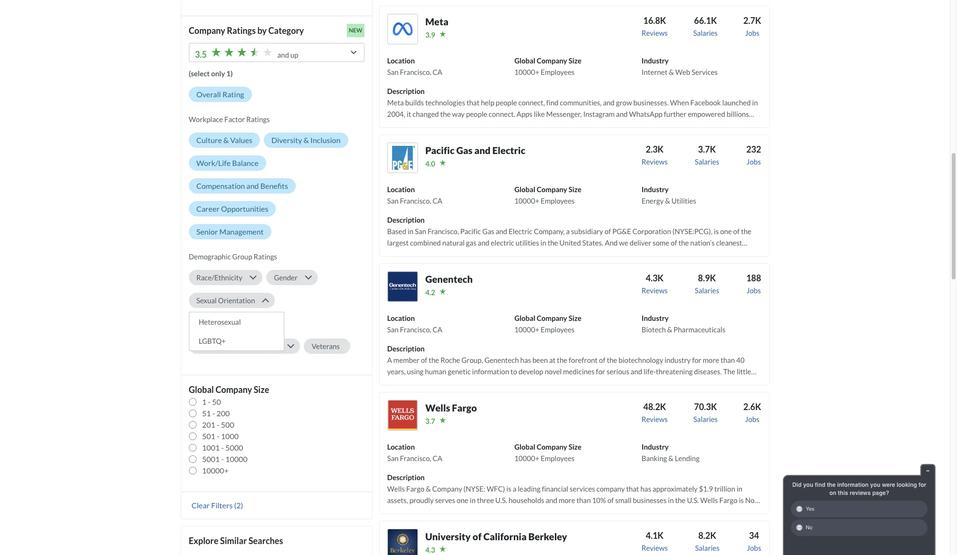Task type: vqa. For each thing, say whether or not it's contained in the screenshot.
"Dealing"
no



Task type: locate. For each thing, give the bounding box(es) containing it.
ratings right group
[[254, 252, 277, 261]]

on
[[830, 490, 837, 497]]

caregiver
[[249, 342, 280, 351]]

2 location san francisco, ca from the top
[[387, 185, 443, 205]]

jobs down 2.6k
[[746, 415, 760, 424]]

meta image
[[387, 14, 418, 44]]

find up messenger,
[[547, 98, 559, 107]]

location down wells fargo image
[[387, 443, 415, 452]]

1 horizontal spatial help
[[481, 98, 495, 107]]

jobs inside 2.6k jobs
[[746, 415, 760, 424]]

& left inclusion
[[304, 136, 309, 145]]

0 horizontal spatial find
[[547, 98, 559, 107]]

reviews down 4.3k
[[642, 286, 668, 295]]

like
[[534, 110, 545, 118], [668, 121, 679, 130]]

10000+
[[515, 68, 540, 76], [515, 197, 540, 205], [515, 326, 540, 334], [515, 454, 540, 463], [202, 466, 229, 475]]

2 san from the top
[[387, 197, 399, 205]]

2 location from the top
[[387, 185, 415, 194]]

1 you from the left
[[804, 482, 814, 489]]

people with disabilities
[[196, 319, 270, 328]]

& right "biotech"
[[668, 326, 673, 334]]

3.9
[[426, 31, 435, 39]]

apps
[[517, 110, 533, 118]]

meta up 2004, on the top left of page
[[387, 98, 404, 107]]

reality
[[387, 133, 408, 141]]

location san francisco, ca down 3.7
[[387, 443, 443, 463]]

location san francisco, ca down 3.9
[[387, 56, 443, 76]]

and down evolution
[[475, 145, 491, 156]]

ca down 4.0
[[433, 197, 443, 205]]

2 francisco, from the top
[[400, 197, 431, 205]]

2 description from the top
[[387, 216, 425, 224]]

industry inside industry energy & utilities
[[642, 185, 669, 194]]

- left 5000
[[221, 443, 224, 452]]

is
[[480, 121, 485, 130]]

1 horizontal spatial in
[[753, 98, 758, 107]]

description inside description meta builds technologies that help people connect, find communities, and grow businesses. when facebook launched in 2004, it changed the way people connect. apps like messenger, instagram and whatsapp further empowered billions around the world. now, meta is moving beyond 2d screens toward immersive experiences like augmented and virtual reality to help build the next evolution in social technology.
[[387, 87, 425, 95]]

heterosexual
[[199, 318, 241, 326]]

francisco, for genentech
[[400, 326, 431, 334]]

race/ethnicity
[[196, 273, 243, 282]]

jobs down 188
[[747, 286, 761, 295]]

people down that
[[466, 110, 488, 118]]

ca up technologies
[[433, 68, 443, 76]]

1 horizontal spatial like
[[668, 121, 679, 130]]

2 global company size 10000+ employees from the top
[[515, 185, 582, 205]]

diversity & inclusion
[[272, 136, 341, 145]]

& inside industry biotech & pharmaceuticals
[[668, 326, 673, 334]]

reviews down 16.8k
[[642, 29, 668, 37]]

location down meta image
[[387, 56, 415, 65]]

- right 501
[[217, 432, 220, 441]]

jobs for genentech
[[747, 286, 761, 295]]

0 horizontal spatial meta
[[387, 98, 404, 107]]

1
[[202, 398, 207, 407]]

industry internet & web services
[[642, 56, 718, 76]]

only
[[211, 69, 225, 78]]

1 horizontal spatial find
[[815, 482, 826, 489]]

4 description from the top
[[387, 473, 425, 482]]

location down pacific gas and electric image on the left
[[387, 185, 415, 194]]

francisco, up builds
[[400, 68, 431, 76]]

501
[[202, 432, 215, 441]]

industry up internet
[[642, 56, 669, 65]]

veterans
[[312, 342, 340, 351]]

it
[[407, 110, 411, 118]]

next
[[461, 133, 475, 141]]

demographic
[[189, 252, 231, 261]]

4 ca from the top
[[433, 454, 443, 463]]

0 vertical spatial ratings
[[227, 25, 256, 36]]

jobs down 34
[[747, 544, 762, 553]]

world.
[[423, 121, 443, 130]]

industry up "biotech"
[[642, 314, 669, 323]]

4 global company size 10000+ employees from the top
[[515, 443, 582, 463]]

- right 51 at left bottom
[[212, 409, 215, 418]]

48.2k
[[644, 402, 666, 412]]

pacific
[[426, 145, 455, 156]]

employees for wells fargo
[[541, 454, 575, 463]]

1 vertical spatial find
[[815, 482, 826, 489]]

screens
[[546, 121, 570, 130]]

sexual orientation
[[196, 296, 255, 305]]

the inside did you find the information you were looking for on this reviews page?
[[827, 482, 836, 489]]

0 vertical spatial like
[[534, 110, 545, 118]]

0 vertical spatial find
[[547, 98, 559, 107]]

san for wells fargo
[[387, 454, 399, 463]]

meta
[[426, 16, 449, 27], [387, 98, 404, 107], [462, 121, 478, 130]]

1 location san francisco, ca from the top
[[387, 56, 443, 76]]

you
[[804, 482, 814, 489], [871, 482, 881, 489]]

& inside industry banking & lending
[[669, 454, 674, 463]]

overall rating button
[[189, 87, 252, 102]]

culture & values button
[[189, 133, 260, 148]]

clear filters (2)
[[192, 501, 243, 510]]

& left lending
[[669, 454, 674, 463]]

global
[[515, 56, 536, 65], [515, 185, 536, 194], [515, 314, 536, 323], [189, 385, 214, 395], [515, 443, 536, 452]]

- for 1001
[[221, 443, 224, 452]]

reviews for meta
[[642, 29, 668, 37]]

0 horizontal spatial help
[[417, 133, 431, 141]]

1 ca from the top
[[433, 68, 443, 76]]

jobs for pacific gas and electric
[[747, 157, 761, 166]]

3 san from the top
[[387, 326, 399, 334]]

0 horizontal spatial in
[[507, 133, 513, 141]]

2 employees from the top
[[541, 197, 575, 205]]

1 vertical spatial like
[[668, 121, 679, 130]]

jobs down the 2.7k
[[746, 29, 760, 37]]

ca down 4.2
[[433, 326, 443, 334]]

4 location san francisco, ca from the top
[[387, 443, 443, 463]]

francisco, down 3.7
[[400, 454, 431, 463]]

- for 201
[[217, 421, 220, 430]]

& inside industry energy & utilities
[[665, 197, 670, 205]]

3 francisco, from the top
[[400, 326, 431, 334]]

jobs inside 232 jobs
[[747, 157, 761, 166]]

4 francisco, from the top
[[400, 454, 431, 463]]

find right did
[[815, 482, 826, 489]]

salaries down 70.3k
[[694, 415, 718, 424]]

1 horizontal spatial people
[[496, 98, 517, 107]]

4 san from the top
[[387, 454, 399, 463]]

ratings for group
[[254, 252, 277, 261]]

4 reviews from the top
[[642, 415, 668, 424]]

3 ca from the top
[[433, 326, 443, 334]]

salaries down 8.9k
[[695, 286, 720, 295]]

1001 - 5000
[[202, 443, 243, 452]]

salaries down "3.7k" at the top of the page
[[695, 157, 720, 166]]

ca down 3.7
[[433, 454, 443, 463]]

- for 51
[[212, 409, 215, 418]]

reviews for genentech
[[642, 286, 668, 295]]

pacific gas and electric
[[426, 145, 526, 156]]

and up instagram at the top right of page
[[603, 98, 615, 107]]

jobs for meta
[[746, 29, 760, 37]]

genentech image
[[387, 272, 418, 302]]

3 global company size 10000+ employees from the top
[[515, 314, 582, 334]]

& left values
[[224, 136, 229, 145]]

1 employees from the top
[[541, 68, 575, 76]]

location san francisco, ca for meta
[[387, 56, 443, 76]]

and down grow
[[616, 110, 628, 118]]

1 horizontal spatial you
[[871, 482, 881, 489]]

meta up next
[[462, 121, 478, 130]]

2 reviews from the top
[[642, 157, 668, 166]]

the
[[441, 110, 451, 118], [411, 121, 422, 130], [449, 133, 459, 141], [827, 482, 836, 489]]

global company size 10000+ employees for genentech
[[515, 314, 582, 334]]

(select only 1)
[[189, 69, 233, 78]]

10000+ for genentech
[[515, 326, 540, 334]]

3 location from the top
[[387, 314, 415, 323]]

employees for pacific gas and electric
[[541, 197, 575, 205]]

university of california berkeley
[[426, 531, 568, 543]]

by
[[258, 25, 267, 36]]

help right that
[[481, 98, 495, 107]]

like up 2d
[[534, 110, 545, 118]]

find inside did you find the information you were looking for on this reviews page?
[[815, 482, 826, 489]]

senior management
[[196, 227, 264, 236]]

communities,
[[560, 98, 602, 107]]

location san francisco, ca down 4.0
[[387, 185, 443, 205]]

searches
[[249, 536, 283, 547]]

parent or family caregiver
[[196, 342, 280, 351]]

8.9k
[[698, 273, 716, 284]]

1 industry from the top
[[642, 56, 669, 65]]

category
[[269, 25, 304, 36]]

and left up
[[278, 51, 289, 59]]

& left web
[[669, 68, 674, 76]]

san down "genentech" image
[[387, 326, 399, 334]]

wells fargo image
[[387, 400, 418, 431]]

global for pacific gas and electric
[[515, 185, 536, 194]]

0 horizontal spatial people
[[466, 110, 488, 118]]

1 global company size 10000+ employees from the top
[[515, 56, 582, 76]]

you right did
[[804, 482, 814, 489]]

2 ca from the top
[[433, 197, 443, 205]]

did
[[793, 482, 802, 489]]

- down the 1001 - 5000
[[221, 455, 224, 464]]

the down now,
[[449, 133, 459, 141]]

size for pacific gas and electric
[[569, 185, 582, 194]]

location san francisco, ca down 4.2
[[387, 314, 443, 334]]

2 industry from the top
[[642, 185, 669, 194]]

francisco, down 4.0
[[400, 197, 431, 205]]

& right energy
[[665, 197, 670, 205]]

jobs
[[746, 29, 760, 37], [747, 157, 761, 166], [747, 286, 761, 295], [746, 415, 760, 424], [747, 544, 762, 553]]

2 vertical spatial ratings
[[254, 252, 277, 261]]

& inside button
[[224, 136, 229, 145]]

berkeley
[[529, 531, 568, 543]]

0 horizontal spatial you
[[804, 482, 814, 489]]

industry inside industry internet & web services
[[642, 56, 669, 65]]

1 description from the top
[[387, 87, 425, 95]]

1 vertical spatial people
[[466, 110, 488, 118]]

reviews down 48.2k
[[642, 415, 668, 424]]

global company size 10000+ employees for wells fargo
[[515, 443, 582, 463]]

ratings left by
[[227, 25, 256, 36]]

benefits
[[260, 181, 288, 190]]

200
[[217, 409, 230, 418]]

ratings
[[227, 25, 256, 36], [246, 115, 270, 124], [254, 252, 277, 261]]

jobs down 232
[[747, 157, 761, 166]]

4.0
[[426, 159, 435, 168]]

social
[[514, 133, 532, 141]]

salaries for pacific gas and electric
[[695, 157, 720, 166]]

location san francisco, ca for wells fargo
[[387, 443, 443, 463]]

salaries down 8.2k
[[695, 544, 720, 553]]

location down "genentech" image
[[387, 314, 415, 323]]

compensation and benefits
[[196, 181, 288, 190]]

looking
[[897, 482, 918, 489]]

0 vertical spatial meta
[[426, 16, 449, 27]]

201 - 500
[[202, 421, 234, 430]]

san down pacific gas and electric image on the left
[[387, 197, 399, 205]]

description for pacific gas and electric
[[387, 216, 425, 224]]

10000+ for wells fargo
[[515, 454, 540, 463]]

0 horizontal spatial like
[[534, 110, 545, 118]]

instagram
[[584, 110, 615, 118]]

0 vertical spatial in
[[753, 98, 758, 107]]

1 location from the top
[[387, 56, 415, 65]]

location san francisco, ca for pacific gas and electric
[[387, 185, 443, 205]]

the up 'on'
[[827, 482, 836, 489]]

people up connect.
[[496, 98, 517, 107]]

1 vertical spatial ratings
[[246, 115, 270, 124]]

san up 2004, on the top left of page
[[387, 68, 399, 76]]

70.3k salaries
[[694, 402, 718, 424]]

10000+ for meta
[[515, 68, 540, 76]]

industry inside industry banking & lending
[[642, 443, 669, 452]]

people
[[496, 98, 517, 107], [466, 110, 488, 118]]

3 industry from the top
[[642, 314, 669, 323]]

2 vertical spatial meta
[[462, 121, 478, 130]]

demographic group ratings
[[189, 252, 277, 261]]

& inside "button"
[[304, 136, 309, 145]]

augmented
[[680, 121, 716, 130]]

this
[[838, 490, 849, 497]]

lgbtq+
[[199, 337, 226, 346]]

you up page?
[[871, 482, 881, 489]]

ca for genentech
[[433, 326, 443, 334]]

size for meta
[[569, 56, 582, 65]]

people
[[196, 319, 218, 328]]

in left social
[[507, 133, 513, 141]]

salaries
[[694, 29, 718, 37], [695, 157, 720, 166], [695, 286, 720, 295], [694, 415, 718, 424], [695, 544, 720, 553]]

grow
[[616, 98, 632, 107]]

reviews
[[642, 29, 668, 37], [642, 157, 668, 166], [642, 286, 668, 295], [642, 415, 668, 424], [642, 544, 668, 553]]

70.3k
[[694, 402, 717, 412]]

3 location san francisco, ca from the top
[[387, 314, 443, 334]]

1 francisco, from the top
[[400, 68, 431, 76]]

4 location from the top
[[387, 443, 415, 452]]

1)
[[227, 69, 233, 78]]

16.8k
[[644, 15, 666, 26]]

2 horizontal spatial meta
[[462, 121, 478, 130]]

industry up energy
[[642, 185, 669, 194]]

- right 1
[[208, 398, 211, 407]]

industry up the banking
[[642, 443, 669, 452]]

industry for genentech
[[642, 314, 669, 323]]

san down wells fargo image
[[387, 454, 399, 463]]

francisco, down 4.2
[[400, 326, 431, 334]]

in right launched
[[753, 98, 758, 107]]

meta up 3.9
[[426, 16, 449, 27]]

and left benefits
[[247, 181, 259, 190]]

34
[[749, 531, 759, 541]]

connect,
[[519, 98, 545, 107]]

francisco, for pacific gas and electric
[[400, 197, 431, 205]]

help right the to
[[417, 133, 431, 141]]

3 reviews from the top
[[642, 286, 668, 295]]

3 employees from the top
[[541, 326, 575, 334]]

3 description from the top
[[387, 345, 425, 353]]

5 reviews from the top
[[642, 544, 668, 553]]

jobs inside 188 jobs
[[747, 286, 761, 295]]

reviews down 4.1k
[[642, 544, 668, 553]]

jobs inside 2.7k jobs
[[746, 29, 760, 37]]

in
[[753, 98, 758, 107], [507, 133, 513, 141]]

8.2k salaries
[[695, 531, 720, 553]]

information
[[838, 482, 869, 489]]

1 san from the top
[[387, 68, 399, 76]]

1 reviews from the top
[[642, 29, 668, 37]]

reviews down 2.3k
[[642, 157, 668, 166]]

4 industry from the top
[[642, 443, 669, 452]]

salaries for university of california berkeley
[[695, 544, 720, 553]]

ratings right factor
[[246, 115, 270, 124]]

internet
[[642, 68, 668, 76]]

like down further
[[668, 121, 679, 130]]

salaries for wells fargo
[[694, 415, 718, 424]]

industry inside industry biotech & pharmaceuticals
[[642, 314, 669, 323]]

& inside industry internet & web services
[[669, 68, 674, 76]]

4 employees from the top
[[541, 454, 575, 463]]

salaries down 66.1k
[[694, 29, 718, 37]]

industry for meta
[[642, 56, 669, 65]]

- right 201
[[217, 421, 220, 430]]



Task type: describe. For each thing, give the bounding box(es) containing it.
messenger,
[[546, 110, 582, 118]]

senior
[[196, 227, 218, 236]]

culture & values
[[196, 136, 253, 145]]

work/life balance button
[[189, 156, 266, 171]]

1 vertical spatial in
[[507, 133, 513, 141]]

or
[[219, 342, 226, 351]]

description meta builds technologies that help people connect, find communities, and grow businesses. when facebook launched in 2004, it changed the way people connect. apps like messenger, instagram and whatsapp further empowered billions around the world. now, meta is moving beyond 2d screens toward immersive experiences like augmented and virtual reality to help build the next evolution in social technology.
[[387, 87, 758, 141]]

find inside description meta builds technologies that help people connect, find communities, and grow businesses. when facebook launched in 2004, it changed the way people connect. apps like messenger, instagram and whatsapp further empowered billions around the world. now, meta is moving beyond 2d screens toward immersive experiences like augmented and virtual reality to help build the next evolution in social technology.
[[547, 98, 559, 107]]

ca for wells fargo
[[433, 454, 443, 463]]

2 you from the left
[[871, 482, 881, 489]]

genentech
[[426, 273, 473, 285]]

reviews for pacific gas and electric
[[642, 157, 668, 166]]

overall rating
[[196, 90, 244, 99]]

global for wells fargo
[[515, 443, 536, 452]]

location for genentech
[[387, 314, 415, 323]]

compensation
[[196, 181, 245, 190]]

did you find the information you were looking for on this reviews page?
[[793, 482, 927, 497]]

were
[[882, 482, 896, 489]]

2.3k reviews
[[642, 144, 668, 166]]

ratings for factor
[[246, 115, 270, 124]]

evolution
[[476, 133, 505, 141]]

francisco, for wells fargo
[[400, 454, 431, 463]]

jobs for university of california berkeley
[[747, 544, 762, 553]]

global company size 10000+ employees for pacific gas and electric
[[515, 185, 582, 205]]

industry banking & lending
[[642, 443, 700, 463]]

1000
[[221, 432, 239, 441]]

1 horizontal spatial meta
[[426, 16, 449, 27]]

& for wells fargo
[[669, 454, 674, 463]]

that
[[467, 98, 480, 107]]

orientation
[[218, 296, 255, 305]]

toward
[[571, 121, 594, 130]]

salaries for meta
[[694, 29, 718, 37]]

and inside button
[[247, 181, 259, 190]]

for
[[919, 482, 927, 489]]

- for 5001
[[221, 455, 224, 464]]

sexual
[[196, 296, 217, 305]]

virtual
[[730, 121, 750, 130]]

3.7k
[[698, 144, 716, 155]]

industry biotech & pharmaceuticals
[[642, 314, 726, 334]]

(2)
[[234, 501, 243, 510]]

technology.
[[533, 133, 569, 141]]

global for genentech
[[515, 314, 536, 323]]

banking
[[642, 454, 667, 463]]

pacific gas and electric image
[[387, 143, 418, 173]]

san for genentech
[[387, 326, 399, 334]]

ca for pacific gas and electric
[[433, 197, 443, 205]]

ca for meta
[[433, 68, 443, 76]]

parent
[[196, 342, 218, 351]]

size for genentech
[[569, 314, 582, 323]]

- for 1
[[208, 398, 211, 407]]

location for pacific gas and electric
[[387, 185, 415, 194]]

moving
[[486, 121, 509, 130]]

industry energy & utilities
[[642, 185, 697, 205]]

to
[[409, 133, 416, 141]]

diversity
[[272, 136, 302, 145]]

global for meta
[[515, 56, 536, 65]]

explore similar searches
[[189, 536, 283, 547]]

up
[[291, 51, 298, 59]]

501 - 1000
[[202, 432, 239, 441]]

reviews for wells fargo
[[642, 415, 668, 424]]

2.3k
[[646, 144, 664, 155]]

location for meta
[[387, 56, 415, 65]]

services
[[692, 68, 718, 76]]

empowered
[[688, 110, 726, 118]]

lending
[[675, 454, 700, 463]]

10000
[[225, 455, 248, 464]]

1 vertical spatial meta
[[387, 98, 404, 107]]

description for wells fargo
[[387, 473, 425, 482]]

201
[[202, 421, 215, 430]]

further
[[664, 110, 687, 118]]

global company size 10000+ employees for meta
[[515, 56, 582, 76]]

2004,
[[387, 110, 406, 118]]

employees for meta
[[541, 68, 575, 76]]

location san francisco, ca for genentech
[[387, 314, 443, 334]]

company for meta
[[537, 56, 567, 65]]

4.3k
[[646, 273, 664, 284]]

size for wells fargo
[[569, 443, 582, 452]]

industry for wells fargo
[[642, 443, 669, 452]]

san for pacific gas and electric
[[387, 197, 399, 205]]

culture
[[196, 136, 222, 145]]

the up the to
[[411, 121, 422, 130]]

opportunities
[[221, 204, 268, 213]]

salaries for genentech
[[695, 286, 720, 295]]

industry for pacific gas and electric
[[642, 185, 669, 194]]

0 vertical spatial help
[[481, 98, 495, 107]]

web
[[676, 68, 691, 76]]

energy
[[642, 197, 664, 205]]

with
[[219, 319, 233, 328]]

disabilities
[[235, 319, 270, 328]]

0 vertical spatial people
[[496, 98, 517, 107]]

francisco, for meta
[[400, 68, 431, 76]]

san for meta
[[387, 68, 399, 76]]

connect.
[[489, 110, 516, 118]]

& for genentech
[[668, 326, 673, 334]]

& for pacific gas and electric
[[665, 197, 670, 205]]

50
[[212, 398, 221, 407]]

and left virtual on the right top of the page
[[717, 121, 729, 130]]

1 vertical spatial help
[[417, 133, 431, 141]]

2d
[[535, 121, 544, 130]]

the down technologies
[[441, 110, 451, 118]]

new
[[349, 27, 363, 34]]

description for genentech
[[387, 345, 425, 353]]

rating
[[223, 90, 244, 99]]

build
[[432, 133, 448, 141]]

company for genentech
[[537, 314, 567, 323]]

wells fargo
[[426, 402, 477, 414]]

university of california berkeley image
[[387, 529, 418, 556]]

jobs for wells fargo
[[746, 415, 760, 424]]

values
[[230, 136, 253, 145]]

- for 501
[[217, 432, 220, 441]]

technologies
[[426, 98, 465, 107]]

reviews for university of california berkeley
[[642, 544, 668, 553]]

2.7k
[[744, 15, 762, 26]]

facebook
[[691, 98, 721, 107]]

34 jobs
[[747, 531, 762, 553]]

wells
[[426, 402, 450, 414]]

university
[[426, 531, 471, 543]]

launched
[[723, 98, 751, 107]]

similar
[[220, 536, 247, 547]]

page?
[[873, 490, 890, 497]]

pharmaceuticals
[[674, 326, 726, 334]]

company for pacific gas and electric
[[537, 185, 567, 194]]

5000
[[225, 443, 243, 452]]

employees for genentech
[[541, 326, 575, 334]]

8.9k salaries
[[695, 273, 720, 295]]

career
[[196, 204, 220, 213]]

3.7k salaries
[[695, 144, 720, 166]]

around
[[387, 121, 410, 130]]

company for wells fargo
[[537, 443, 567, 452]]

work/life
[[196, 158, 231, 168]]

filters
[[211, 501, 233, 510]]

188
[[747, 273, 762, 284]]

location for wells fargo
[[387, 443, 415, 452]]

10000+ for pacific gas and electric
[[515, 197, 540, 205]]

balance
[[232, 158, 259, 168]]

& for meta
[[669, 68, 674, 76]]

experiences
[[629, 121, 667, 130]]

billions
[[727, 110, 749, 118]]

immersive
[[595, 121, 628, 130]]



